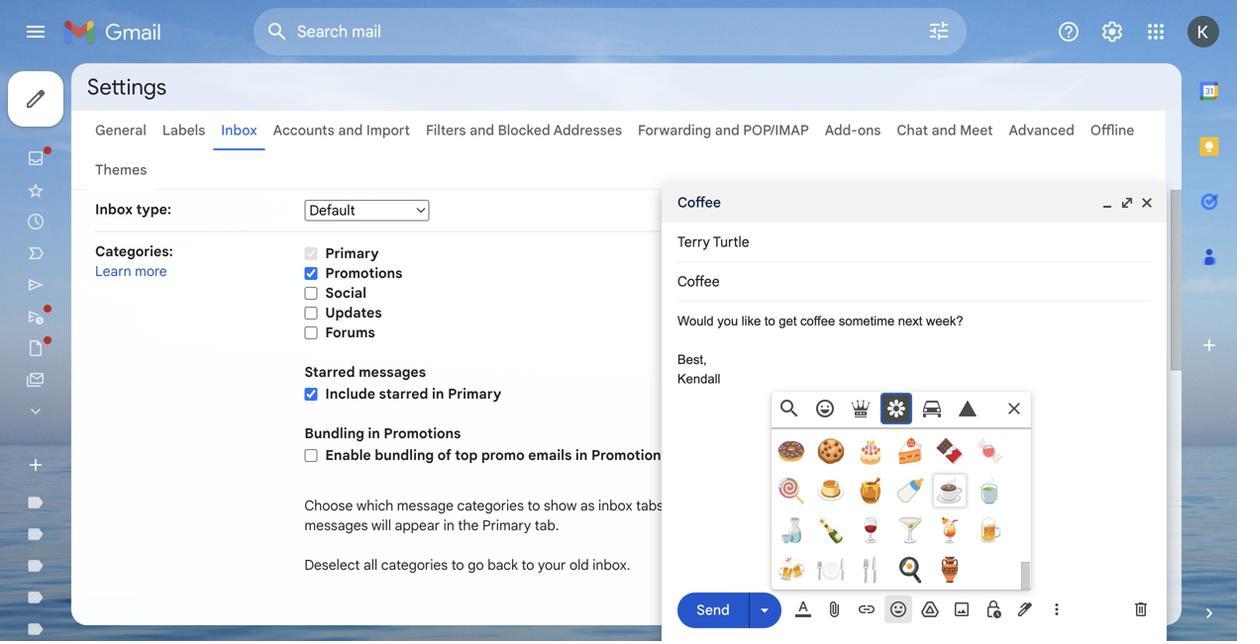 Task type: describe. For each thing, give the bounding box(es) containing it.
starred
[[305, 364, 355, 381]]

pop/imap
[[743, 122, 809, 139]]

accounts and import
[[273, 122, 410, 139]]

inbox link
[[221, 122, 257, 139]]

in up enable
[[368, 426, 380, 443]]

🍴 image
[[857, 557, 885, 585]]

choose which message categories to show as inbox tabs. other messages will appear in the primary tab.
[[305, 498, 707, 535]]

close image
[[1139, 195, 1155, 211]]

forwarding
[[638, 122, 712, 139]]

all
[[364, 557, 378, 575]]

settings
[[87, 73, 167, 101]]

primary inside choose which message categories to show as inbox tabs. other messages will appear in the primary tab.
[[482, 518, 531, 535]]

Updates checkbox
[[305, 306, 317, 321]]

in right the starred
[[432, 386, 444, 403]]

🍮 image
[[817, 478, 845, 505]]

bundling
[[305, 426, 364, 443]]

Include starred in Primary checkbox
[[305, 387, 317, 402]]

coffee dialog
[[662, 0, 1167, 642]]

addresses
[[554, 122, 622, 139]]

which
[[357, 498, 394, 515]]

bundling in promotions
[[305, 426, 461, 443]]

categories: learn more
[[95, 243, 173, 280]]

in inside choose which message categories to show as inbox tabs. other messages will appear in the primary tab.
[[443, 518, 454, 535]]

🏺 image
[[936, 557, 964, 585]]

get
[[779, 314, 797, 329]]

gmail image
[[63, 12, 171, 52]]

would you like to get coffee sometime next week?
[[678, 314, 967, 329]]

insert emoji ‪(⌘⇧2)‬ image
[[889, 600, 909, 620]]

week?
[[926, 314, 964, 329]]

best,
[[678, 353, 707, 368]]

inbox for inbox type:
[[95, 201, 133, 218]]

advanced
[[1009, 122, 1075, 139]]

go
[[468, 557, 484, 575]]

Promotions checkbox
[[305, 266, 317, 281]]

0 vertical spatial promotions
[[325, 265, 403, 282]]

🍼 image
[[897, 478, 924, 505]]

to inside choose which message categories to show as inbox tabs. other messages will appear in the primary tab.
[[528, 498, 540, 515]]

send button
[[678, 593, 749, 629]]

kendall
[[678, 372, 721, 387]]

support image
[[1057, 20, 1081, 44]]

like
[[742, 314, 761, 329]]

forwarding and pop/imap
[[638, 122, 809, 139]]

insert photo image
[[952, 600, 972, 620]]

🍵 image
[[976, 478, 1004, 505]]

blocked
[[498, 122, 550, 139]]

import
[[366, 122, 410, 139]]

categories inside choose which message categories to show as inbox tabs. other messages will appear in the primary tab.
[[457, 498, 524, 515]]

filters and blocked addresses link
[[426, 122, 622, 139]]

filters and blocked addresses
[[426, 122, 622, 139]]

🍻 image
[[778, 557, 805, 585]]

insert link ‪(⌘k)‬ image
[[857, 600, 877, 620]]

chat and meet
[[897, 122, 993, 139]]

the
[[458, 518, 479, 535]]

updates
[[325, 305, 382, 322]]

sometime
[[839, 314, 895, 329]]

1 vertical spatial categories
[[381, 557, 448, 575]]

themes
[[95, 161, 147, 179]]

include
[[325, 386, 375, 403]]

categories:
[[95, 243, 173, 261]]

will
[[372, 518, 391, 535]]

would
[[678, 314, 714, 329]]

appear
[[395, 518, 440, 535]]

Subject field
[[678, 272, 1151, 292]]

filters
[[426, 122, 466, 139]]

and for accounts
[[338, 122, 363, 139]]

attach files image
[[825, 600, 845, 620]]

terry
[[678, 234, 710, 251]]

Social checkbox
[[305, 286, 317, 301]]

best, kendall
[[678, 353, 721, 387]]

🍾 image
[[817, 517, 845, 545]]

advanced link
[[1009, 122, 1075, 139]]

in right emails
[[576, 447, 588, 465]]

0 vertical spatial primary
[[325, 245, 379, 263]]

1 vertical spatial primary
[[448, 386, 502, 403]]

your
[[538, 557, 566, 575]]

🍺 image
[[976, 517, 1004, 545]]

forwarding and pop/imap link
[[638, 122, 809, 139]]

🍳 image
[[897, 557, 924, 585]]

pop out image
[[1120, 195, 1135, 211]]

🍭 image
[[778, 478, 805, 505]]

insert files using drive image
[[920, 600, 940, 620]]

to inside message body text box
[[765, 314, 776, 329]]

🍷 image
[[857, 517, 885, 545]]

insert signature image
[[1016, 600, 1035, 620]]

coffee
[[678, 194, 721, 212]]

message
[[397, 498, 454, 515]]

🎂 image
[[857, 438, 885, 466]]

old
[[570, 557, 589, 575]]

Forums checkbox
[[305, 326, 317, 341]]

bundling
[[375, 447, 434, 465]]

minimize image
[[1100, 195, 1116, 211]]

labels
[[162, 122, 205, 139]]

tabs.
[[636, 498, 667, 515]]

deselect
[[305, 557, 360, 575]]

of
[[438, 447, 451, 465]]

🍯 image
[[857, 478, 885, 505]]

send
[[697, 602, 730, 619]]

include starred in primary
[[325, 386, 502, 403]]

enable
[[325, 447, 371, 465]]



Task type: vqa. For each thing, say whether or not it's contained in the screenshot.
the may on the top
no



Task type: locate. For each thing, give the bounding box(es) containing it.
chat
[[897, 122, 928, 139]]

3 and from the left
[[715, 122, 740, 139]]

1 vertical spatial messages
[[305, 518, 368, 535]]

and for filters
[[470, 122, 494, 139]]

🍰 image
[[897, 438, 924, 466]]

0 vertical spatial inbox
[[221, 122, 257, 139]]

more send options image
[[755, 601, 775, 621]]

0 vertical spatial categories
[[457, 498, 524, 515]]

choose
[[305, 498, 353, 515]]

4 and from the left
[[932, 122, 957, 139]]

categories up the
[[457, 498, 524, 515]]

in left the
[[443, 518, 454, 535]]

to left get at right
[[765, 314, 776, 329]]

general link
[[95, 122, 146, 139]]

messages inside choose which message categories to show as inbox tabs. other messages will appear in the primary tab.
[[305, 518, 368, 535]]

None search field
[[254, 8, 967, 55]]

primary right the
[[482, 518, 531, 535]]

promotions
[[325, 265, 403, 282], [384, 426, 461, 443], [591, 447, 669, 465]]

starred messages
[[305, 364, 426, 381]]

add-ons
[[825, 122, 881, 139]]

🍸 image
[[897, 517, 924, 545]]

more options image
[[1051, 600, 1063, 620]]

accounts and import link
[[273, 122, 410, 139]]

toggle confidential mode image
[[984, 600, 1004, 620]]

to up tab. on the left bottom of page
[[528, 498, 540, 515]]

show
[[544, 498, 577, 515]]

as
[[580, 498, 595, 515]]

🍶 image
[[778, 517, 805, 545]]

0 horizontal spatial inbox
[[95, 201, 133, 218]]

and for forwarding
[[715, 122, 740, 139]]

general
[[95, 122, 146, 139]]

to left your
[[522, 557, 534, 575]]

learn
[[95, 263, 131, 280]]

categories
[[457, 498, 524, 515], [381, 557, 448, 575]]

and left import in the left top of the page
[[338, 122, 363, 139]]

search mail image
[[260, 14, 295, 50]]

coffee
[[801, 314, 835, 329]]

more
[[135, 263, 167, 280]]

next
[[898, 314, 923, 329]]

to left go on the bottom left of page
[[451, 557, 464, 575]]

other
[[671, 498, 707, 515]]

1 vertical spatial promotions
[[384, 426, 461, 443]]

themes link
[[95, 161, 147, 179]]

learn more link
[[95, 263, 167, 280]]

and right the filters
[[470, 122, 494, 139]]

inbox
[[598, 498, 633, 515]]

2 vertical spatial promotions
[[591, 447, 669, 465]]

inbox type:
[[95, 201, 171, 218]]

terry turtle
[[678, 234, 750, 251]]

primary up social
[[325, 245, 379, 263]]

messages
[[359, 364, 426, 381], [305, 518, 368, 535]]

promotions up bundling
[[384, 426, 461, 443]]

Message Body text field
[[678, 312, 1151, 573]]

0 vertical spatial messages
[[359, 364, 426, 381]]

settings image
[[1101, 20, 1124, 44]]

chat and meet link
[[897, 122, 993, 139]]

1 horizontal spatial categories
[[457, 498, 524, 515]]

promotions up social
[[325, 265, 403, 282]]

discard draft ‪(⌘⇧d)‬ image
[[1131, 600, 1151, 620]]

0 horizontal spatial categories
[[381, 557, 448, 575]]

back
[[488, 557, 518, 575]]

2 and from the left
[[470, 122, 494, 139]]

enable bundling of top promo emails in promotions
[[325, 447, 669, 465]]

ons
[[858, 122, 881, 139]]

tab.
[[535, 518, 559, 535]]

navigation
[[0, 63, 238, 642]]

primary up top
[[448, 386, 502, 403]]

accounts
[[273, 122, 335, 139]]

top
[[455, 447, 478, 465]]

categories down appear
[[381, 557, 448, 575]]

advanced search options image
[[919, 11, 959, 51]]

Search mail text field
[[297, 22, 872, 42]]

promo
[[481, 447, 525, 465]]

Enable bundling of top promo emails in Promotions checkbox
[[305, 449, 317, 463]]

primary
[[325, 245, 379, 263], [448, 386, 502, 403], [482, 518, 531, 535]]

social
[[325, 285, 367, 302]]

in
[[432, 386, 444, 403], [368, 426, 380, 443], [576, 447, 588, 465], [443, 518, 454, 535]]

add-
[[825, 122, 858, 139]]

🍬 image
[[976, 438, 1004, 466]]

starred
[[379, 386, 428, 403]]

add-ons link
[[825, 122, 881, 139]]

1 vertical spatial inbox
[[95, 201, 133, 218]]

1 horizontal spatial inbox
[[221, 122, 257, 139]]

promotions up the 'inbox'
[[591, 447, 669, 465]]

inbox.
[[593, 557, 630, 575]]

messages down the choose in the bottom left of the page
[[305, 518, 368, 535]]

🍫 image
[[936, 438, 964, 466]]

forums
[[325, 324, 375, 342]]

🍽 image
[[817, 557, 845, 585]]

to
[[765, 314, 776, 329], [528, 498, 540, 515], [451, 557, 464, 575], [522, 557, 534, 575]]

offline link
[[1091, 122, 1135, 139]]

and left pop/imap at the right
[[715, 122, 740, 139]]

inbox for inbox 'link'
[[221, 122, 257, 139]]

messages up the starred
[[359, 364, 426, 381]]

inbox right labels link
[[221, 122, 257, 139]]

🍪 image
[[817, 438, 845, 466]]

labels link
[[162, 122, 205, 139]]

and
[[338, 122, 363, 139], [470, 122, 494, 139], [715, 122, 740, 139], [932, 122, 957, 139]]

offline
[[1091, 122, 1135, 139]]

deselect all categories to go back to your old inbox.
[[305, 557, 630, 575]]

and for chat
[[932, 122, 957, 139]]

and right chat
[[932, 122, 957, 139]]

🍹 image
[[936, 517, 964, 545]]

🍩 image
[[778, 438, 805, 466]]

emails
[[528, 447, 572, 465]]

1 and from the left
[[338, 122, 363, 139]]

inbox left the type:
[[95, 201, 133, 218]]

2 vertical spatial primary
[[482, 518, 531, 535]]

type:
[[136, 201, 171, 218]]

turtle
[[713, 234, 750, 251]]

tab list
[[1182, 63, 1237, 571]]

☕ image
[[936, 478, 964, 505]]

meet
[[960, 122, 993, 139]]

you
[[718, 314, 738, 329]]



